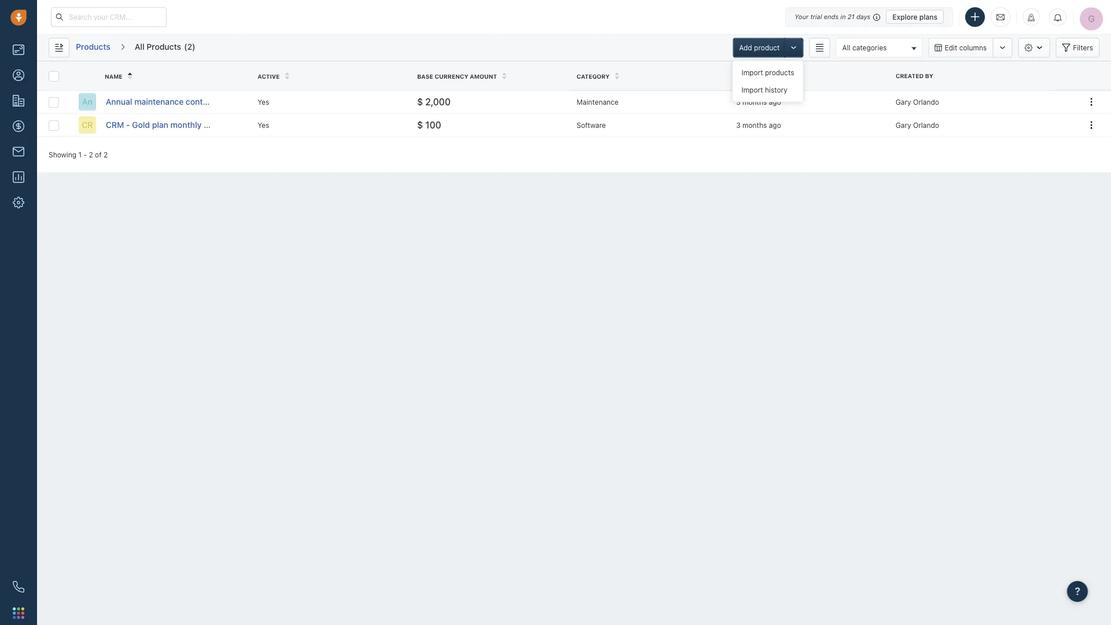 Task type: vqa. For each thing, say whether or not it's contained in the screenshot.
2nd Account button from the top of the page
no



Task type: describe. For each thing, give the bounding box(es) containing it.
email image
[[997, 12, 1005, 22]]

freshworks switcher image
[[13, 608, 24, 619]]

maintenance
[[577, 98, 619, 106]]

categories
[[853, 43, 887, 52]]

plan
[[152, 120, 168, 130]]

products inside 'link'
[[76, 42, 110, 52]]

showing 1 - 2 of 2
[[49, 151, 108, 159]]

orlando for $ 100
[[914, 121, 940, 129]]

add
[[740, 44, 753, 52]]

at
[[766, 73, 774, 79]]

edit
[[945, 44, 958, 52]]

by
[[926, 72, 934, 79]]

base currency amount
[[417, 73, 497, 79]]

(sample) inside the annual maintenance contract (sample) link
[[220, 97, 254, 107]]

phone image
[[13, 581, 24, 593]]

add product
[[740, 44, 780, 52]]

21
[[848, 13, 855, 21]]

created by
[[896, 72, 934, 79]]

- inside 'link'
[[126, 120, 130, 130]]

created for created by
[[896, 72, 924, 79]]

import for import history
[[742, 86, 763, 94]]

3 months ago for $ 2,000
[[737, 98, 782, 106]]

3 months ago for $ 100
[[737, 121, 782, 129]]

Search your CRM... text field
[[51, 7, 167, 27]]

your
[[795, 13, 809, 21]]

add product button
[[733, 38, 787, 58]]

gary orlando for 2,000
[[896, 98, 940, 106]]

plans
[[920, 13, 938, 21]]

(sample) inside crm - gold plan monthly (sample) 'link'
[[204, 120, 238, 130]]

edit columns
[[945, 44, 987, 52]]

import history
[[742, 86, 788, 94]]

import history link
[[733, 81, 803, 99]]

in
[[841, 13, 846, 21]]

created at
[[737, 73, 774, 79]]

100
[[426, 119, 441, 130]]

gold
[[132, 120, 150, 130]]

amount
[[470, 73, 497, 79]]

yes for $ 2,000
[[258, 98, 269, 106]]

software
[[577, 121, 606, 129]]

filters button
[[1056, 38, 1100, 58]]

yes for $ 100
[[258, 121, 269, 129]]

crm - gold plan monthly (sample)
[[106, 120, 238, 130]]

maintenance
[[134, 97, 184, 107]]

months for 100
[[743, 121, 767, 129]]

trial
[[811, 13, 823, 21]]



Task type: locate. For each thing, give the bounding box(es) containing it.
1 3 from the top
[[737, 98, 741, 106]]

gary for 2,000
[[896, 98, 912, 106]]

annual maintenance contract (sample) link
[[106, 96, 254, 108]]

name
[[105, 73, 123, 79]]

products link
[[75, 38, 111, 58]]

ago for 100
[[769, 121, 782, 129]]

1 gary orlando from the top
[[896, 98, 940, 106]]

phone element
[[7, 576, 30, 599]]

2 gary orlando from the top
[[896, 121, 940, 129]]

explore plans
[[893, 13, 938, 21]]

months
[[743, 98, 767, 106], [743, 121, 767, 129]]

2 ago from the top
[[769, 121, 782, 129]]

1 gary from the top
[[896, 98, 912, 106]]

1 horizontal spatial created
[[896, 72, 924, 79]]

showing
[[49, 151, 77, 159]]

1 vertical spatial orlando
[[914, 121, 940, 129]]

(sample)
[[220, 97, 254, 107], [204, 120, 238, 130]]

0 vertical spatial orlando
[[914, 98, 940, 106]]

an
[[82, 97, 93, 107]]

1 products from the left
[[76, 42, 110, 52]]

gary orlando for 100
[[896, 121, 940, 129]]

2 gary from the top
[[896, 121, 912, 129]]

$ 100
[[417, 119, 441, 130]]

2 for of
[[89, 151, 93, 159]]

0 vertical spatial -
[[126, 120, 130, 130]]

1 vertical spatial yes
[[258, 121, 269, 129]]

all
[[135, 42, 145, 52], [843, 43, 851, 52]]

0 horizontal spatial created
[[737, 73, 765, 79]]

$ for $ 100
[[417, 119, 423, 130]]

all for all products ( 2 )
[[135, 42, 145, 52]]

2 import from the top
[[742, 86, 763, 94]]

explore
[[893, 13, 918, 21]]

0 vertical spatial (sample)
[[220, 97, 254, 107]]

currency
[[435, 73, 469, 79]]

$ for $ 2,000
[[417, 96, 423, 107]]

1 vertical spatial months
[[743, 121, 767, 129]]

(sample) down 'contract'
[[204, 120, 238, 130]]

products left (
[[147, 42, 181, 52]]

1 vertical spatial ago
[[769, 121, 782, 129]]

1 ago from the top
[[769, 98, 782, 106]]

2 $ from the top
[[417, 119, 423, 130]]

created left at
[[737, 73, 765, 79]]

all left "categories"
[[843, 43, 851, 52]]

contract
[[186, 97, 218, 107]]

1 vertical spatial -
[[84, 151, 87, 159]]

0 vertical spatial gary orlando
[[896, 98, 940, 106]]

created left by
[[896, 72, 924, 79]]

1
[[78, 151, 82, 159]]

2 created from the left
[[737, 73, 765, 79]]

2
[[187, 42, 192, 52], [89, 151, 93, 159], [104, 151, 108, 159]]

2 right of
[[104, 151, 108, 159]]

0 vertical spatial gary
[[896, 98, 912, 106]]

all products ( 2 )
[[135, 42, 195, 52]]

0 vertical spatial 3 months ago
[[737, 98, 782, 106]]

1 yes from the top
[[258, 98, 269, 106]]

ago
[[769, 98, 782, 106], [769, 121, 782, 129]]

- left gold
[[126, 120, 130, 130]]

3 down created at
[[737, 98, 741, 106]]

import
[[742, 69, 763, 77], [742, 86, 763, 94]]

2 yes from the top
[[258, 121, 269, 129]]

1 vertical spatial gary orlando
[[896, 121, 940, 129]]

$
[[417, 96, 423, 107], [417, 119, 423, 130]]

2 orlando from the top
[[914, 121, 940, 129]]

2 left of
[[89, 151, 93, 159]]

2 months from the top
[[743, 121, 767, 129]]

category
[[577, 73, 610, 79]]

0 vertical spatial $
[[417, 96, 423, 107]]

1 vertical spatial import
[[742, 86, 763, 94]]

products down search your crm... text box
[[76, 42, 110, 52]]

crm
[[106, 120, 124, 130]]

0 horizontal spatial 2
[[89, 151, 93, 159]]

cr
[[82, 120, 93, 130]]

yes
[[258, 98, 269, 106], [258, 121, 269, 129]]

3 for 2,000
[[737, 98, 741, 106]]

1 created from the left
[[896, 72, 924, 79]]

3 for 100
[[737, 121, 741, 129]]

1 vertical spatial 3
[[737, 121, 741, 129]]

(
[[184, 42, 187, 52]]

$ 2,000
[[417, 96, 451, 107]]

products
[[765, 69, 795, 77]]

)
[[192, 42, 195, 52]]

1 import from the top
[[742, 69, 763, 77]]

0 vertical spatial ago
[[769, 98, 782, 106]]

3 months ago
[[737, 98, 782, 106], [737, 121, 782, 129]]

$ left 2,000
[[417, 96, 423, 107]]

ends
[[824, 13, 839, 21]]

0 vertical spatial 3
[[737, 98, 741, 106]]

created
[[896, 72, 924, 79], [737, 73, 765, 79]]

days
[[857, 13, 871, 21]]

$ left 100
[[417, 119, 423, 130]]

all inside button
[[843, 43, 851, 52]]

1 vertical spatial gary
[[896, 121, 912, 129]]

1 vertical spatial 3 months ago
[[737, 121, 782, 129]]

edit columns button
[[929, 38, 993, 58]]

columns
[[960, 44, 987, 52]]

gary for 100
[[896, 121, 912, 129]]

1 horizontal spatial all
[[843, 43, 851, 52]]

filters
[[1074, 44, 1094, 52]]

annual
[[106, 97, 132, 107]]

1 horizontal spatial products
[[147, 42, 181, 52]]

of
[[95, 151, 102, 159]]

crm - gold plan monthly (sample) link
[[106, 119, 238, 131]]

import left at
[[742, 69, 763, 77]]

orlando for $ 2,000
[[914, 98, 940, 106]]

1 orlando from the top
[[914, 98, 940, 106]]

2,000
[[426, 96, 451, 107]]

- right 1 at left top
[[84, 151, 87, 159]]

3
[[737, 98, 741, 106], [737, 121, 741, 129]]

products
[[76, 42, 110, 52], [147, 42, 181, 52]]

-
[[126, 120, 130, 130], [84, 151, 87, 159]]

your trial ends in 21 days
[[795, 13, 871, 21]]

2 3 months ago from the top
[[737, 121, 782, 129]]

0 horizontal spatial all
[[135, 42, 145, 52]]

2 horizontal spatial 2
[[187, 42, 192, 52]]

1 horizontal spatial 2
[[104, 151, 108, 159]]

all categories button
[[836, 38, 923, 58]]

all for all categories
[[843, 43, 851, 52]]

gary orlando
[[896, 98, 940, 106], [896, 121, 940, 129]]

2 3 from the top
[[737, 121, 741, 129]]

3 down import history link
[[737, 121, 741, 129]]

import down created at
[[742, 86, 763, 94]]

monthly
[[171, 120, 202, 130]]

months for 2,000
[[743, 98, 767, 106]]

2 for )
[[187, 42, 192, 52]]

import for import products
[[742, 69, 763, 77]]

explore plans link
[[887, 10, 944, 24]]

import products
[[742, 69, 795, 77]]

all categories
[[843, 43, 887, 52]]

ago for 2,000
[[769, 98, 782, 106]]

1 horizontal spatial -
[[126, 120, 130, 130]]

1 vertical spatial (sample)
[[204, 120, 238, 130]]

orlando
[[914, 98, 940, 106], [914, 121, 940, 129]]

base
[[417, 73, 433, 79]]

active
[[258, 73, 280, 79]]

2 products from the left
[[147, 42, 181, 52]]

1 vertical spatial $
[[417, 119, 423, 130]]

gary
[[896, 98, 912, 106], [896, 121, 912, 129]]

2 up annual maintenance contract (sample)
[[187, 42, 192, 52]]

product
[[755, 44, 780, 52]]

0 horizontal spatial products
[[76, 42, 110, 52]]

1 3 months ago from the top
[[737, 98, 782, 106]]

all down search your crm... text box
[[135, 42, 145, 52]]

created for created at
[[737, 73, 765, 79]]

annual maintenance contract (sample)
[[106, 97, 254, 107]]

1 months from the top
[[743, 98, 767, 106]]

0 vertical spatial import
[[742, 69, 763, 77]]

1 $ from the top
[[417, 96, 423, 107]]

(sample) right 'contract'
[[220, 97, 254, 107]]

history
[[765, 86, 788, 94]]

0 vertical spatial yes
[[258, 98, 269, 106]]

0 horizontal spatial -
[[84, 151, 87, 159]]

0 vertical spatial months
[[743, 98, 767, 106]]



